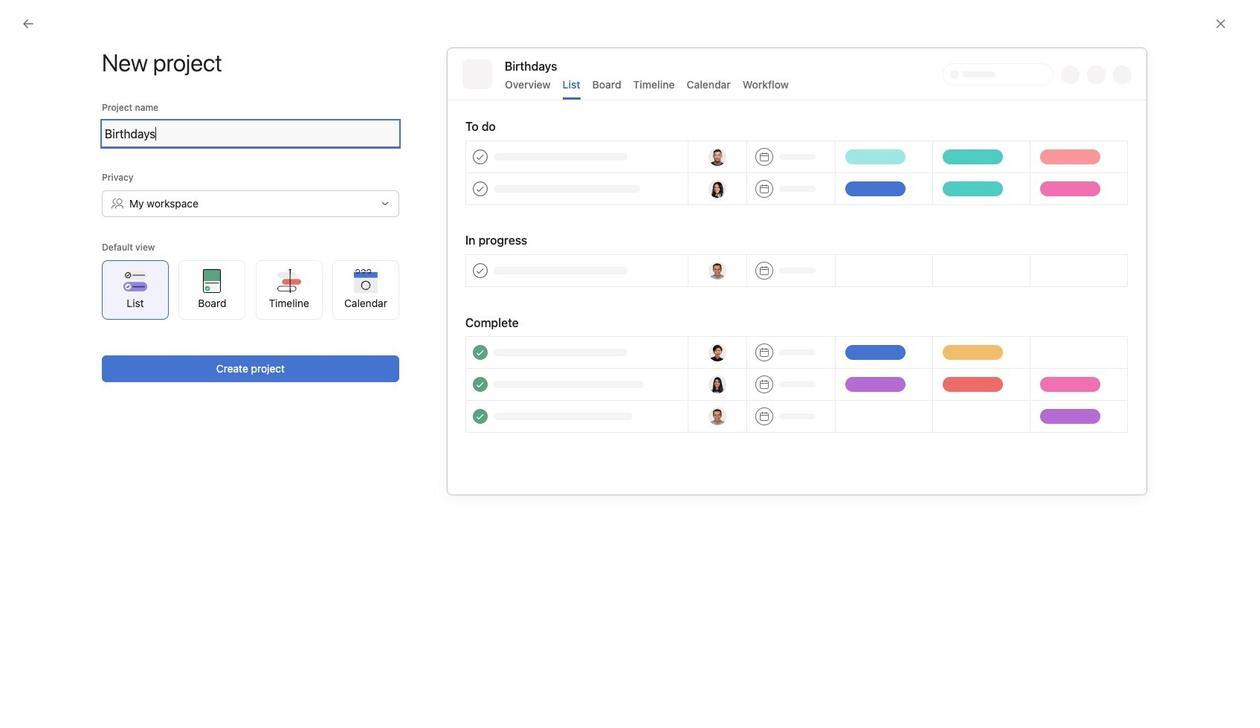 Task type: vqa. For each thing, say whether or not it's contained in the screenshot.
Insights 'element'
no



Task type: locate. For each thing, give the bounding box(es) containing it.
None text field
[[102, 121, 399, 147]]

projects element
[[0, 237, 179, 290]]

close image
[[1216, 18, 1227, 30]]

teams element
[[0, 290, 179, 344]]

list item
[[739, 525, 776, 562]]

list box
[[449, 6, 806, 30]]



Task type: describe. For each thing, give the bounding box(es) containing it.
hide sidebar image
[[19, 12, 31, 24]]

global element
[[0, 36, 179, 126]]

go back image
[[22, 18, 34, 30]]

this is a preview of your project image
[[447, 48, 1148, 495]]



